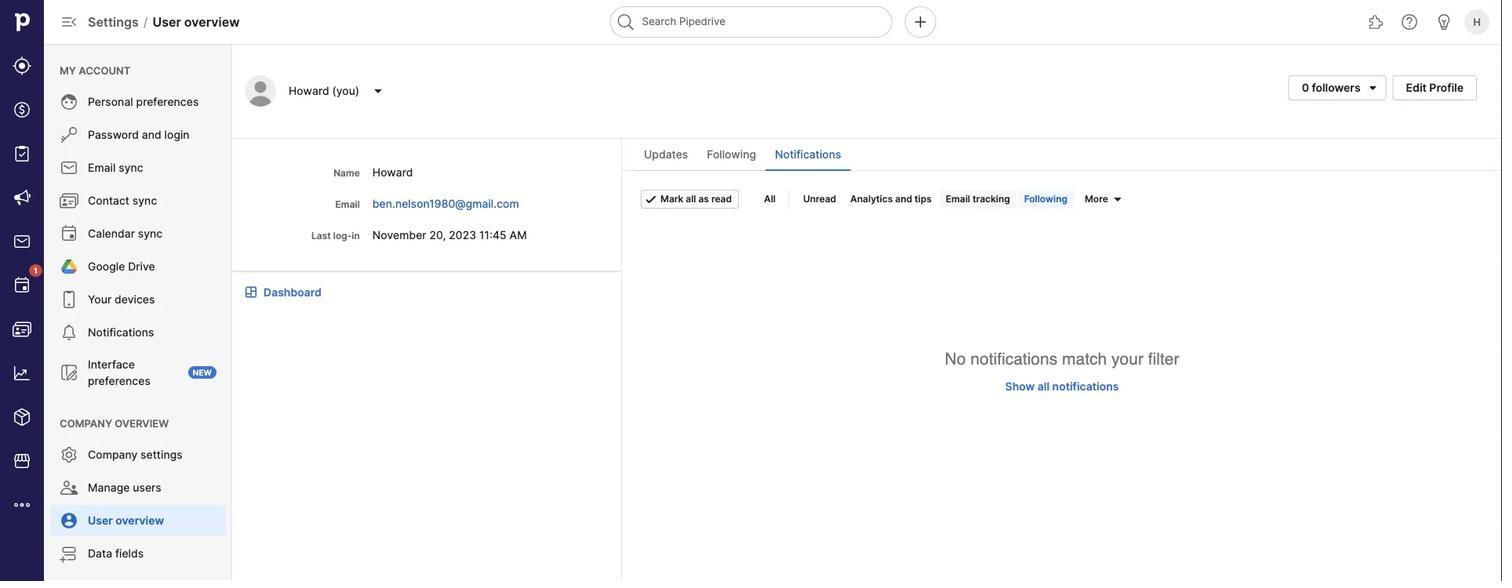 Task type: vqa. For each thing, say whether or not it's contained in the screenshot.
Personal the "preferences"
yes



Task type: locate. For each thing, give the bounding box(es) containing it.
all
[[686, 193, 696, 205], [1038, 380, 1050, 393]]

all inside button
[[686, 193, 696, 205]]

1 vertical spatial user
[[88, 514, 113, 528]]

preferences up login
[[136, 95, 199, 109]]

email up contact
[[88, 161, 116, 175]]

overview up data fields link
[[116, 514, 164, 528]]

0 horizontal spatial email
[[88, 161, 116, 175]]

color undefined image left interface
[[60, 363, 78, 382]]

0 vertical spatial and
[[142, 128, 161, 142]]

mark
[[661, 193, 684, 205]]

last
[[312, 230, 331, 242]]

color undefined image inside notifications link
[[60, 323, 78, 342]]

projects image
[[13, 144, 31, 163]]

1 horizontal spatial all
[[1038, 380, 1050, 393]]

color undefined image inside 'personal preferences' 'link'
[[60, 93, 78, 111]]

company
[[60, 418, 112, 430], [88, 449, 138, 462]]

ben.nelson1980@gmail.com
[[373, 197, 519, 210]]

calendar
[[88, 227, 135, 241]]

color undefined image inside user overview link
[[60, 512, 78, 531]]

0 vertical spatial notifications
[[775, 148, 842, 161]]

7 color undefined image from the top
[[60, 512, 78, 531]]

1 vertical spatial following
[[1025, 193, 1068, 205]]

color undefined image down data fields link
[[60, 578, 78, 582]]

and left tips
[[896, 193, 913, 205]]

color undefined image inside company settings link
[[60, 446, 78, 465]]

following up 'read'
[[707, 148, 757, 161]]

color undefined image left manage
[[60, 479, 78, 498]]

no notifications match your filter
[[945, 350, 1180, 369]]

overview
[[184, 14, 240, 29], [115, 418, 169, 430], [116, 514, 164, 528]]

company up company settings
[[60, 418, 112, 430]]

1 horizontal spatial following
[[1025, 193, 1068, 205]]

following left more
[[1025, 193, 1068, 205]]

preferences
[[136, 95, 199, 109], [88, 374, 151, 388]]

color undefined image inside contact sync link
[[60, 191, 78, 210]]

1 horizontal spatial email
[[336, 199, 360, 210]]

analytics and tips
[[851, 193, 932, 205]]

notifications
[[775, 148, 842, 161], [88, 326, 154, 339]]

2 horizontal spatial email
[[946, 193, 971, 205]]

sync
[[119, 161, 143, 175], [133, 194, 157, 208], [138, 227, 163, 241]]

interface
[[88, 358, 135, 371]]

howard left (you)
[[289, 84, 329, 98]]

howard
[[289, 84, 329, 98], [373, 166, 413, 179]]

user right /
[[153, 14, 181, 29]]

november
[[373, 228, 427, 242]]

and left login
[[142, 128, 161, 142]]

color undefined image inside the password and login "link"
[[60, 126, 78, 144]]

email down name
[[336, 199, 360, 210]]

email sync
[[88, 161, 143, 175]]

overview right /
[[184, 14, 240, 29]]

and inside button
[[896, 193, 913, 205]]

company down company overview on the bottom left of page
[[88, 449, 138, 462]]

1 vertical spatial sync
[[133, 194, 157, 208]]

5 color undefined image from the top
[[60, 290, 78, 309]]

2 vertical spatial overview
[[116, 514, 164, 528]]

0 vertical spatial preferences
[[136, 95, 199, 109]]

email left 'tracking'
[[946, 193, 971, 205]]

tips
[[915, 193, 932, 205]]

drive
[[128, 260, 155, 273]]

your
[[88, 293, 112, 306]]

overview inside menu item
[[116, 514, 164, 528]]

color undefined image left your
[[60, 290, 78, 309]]

marketplace image
[[13, 452, 31, 471]]

your devices link
[[50, 284, 226, 315]]

in
[[352, 230, 360, 242]]

0 vertical spatial howard
[[289, 84, 329, 98]]

email for email tracking
[[946, 193, 971, 205]]

1 vertical spatial preferences
[[88, 374, 151, 388]]

color undefined image for google drive
[[60, 257, 78, 276]]

email
[[88, 161, 116, 175], [946, 193, 971, 205], [336, 199, 360, 210]]

menu
[[44, 44, 232, 582]]

0 horizontal spatial and
[[142, 128, 161, 142]]

mark all as read
[[661, 193, 732, 205]]

menu toggle image
[[60, 13, 78, 31]]

deals image
[[13, 100, 31, 119]]

color undefined image inside google drive link
[[60, 257, 78, 276]]

color undefined image left email sync
[[60, 159, 78, 177]]

email inside button
[[946, 193, 971, 205]]

all left as
[[686, 193, 696, 205]]

edit profile button
[[1393, 75, 1478, 100]]

user up data
[[88, 514, 113, 528]]

and inside "link"
[[142, 128, 161, 142]]

color undefined image left the calendar
[[60, 224, 78, 243]]

show all notifications
[[1006, 380, 1119, 393]]

personal
[[88, 95, 133, 109]]

settings
[[88, 14, 139, 29]]

email sync link
[[50, 152, 226, 184]]

color undefined image inside your devices link
[[60, 290, 78, 309]]

notifications
[[971, 350, 1058, 369], [1053, 380, 1119, 393]]

notifications down match
[[1053, 380, 1119, 393]]

data fields
[[88, 547, 144, 561]]

no
[[945, 350, 966, 369]]

google drive link
[[50, 251, 226, 283]]

overview for company overview
[[115, 418, 169, 430]]

color undefined image
[[60, 93, 78, 111], [60, 126, 78, 144], [60, 224, 78, 243], [60, 257, 78, 276], [60, 290, 78, 309], [60, 323, 78, 342], [60, 512, 78, 531], [60, 545, 78, 563]]

1 vertical spatial and
[[896, 193, 913, 205]]

1 vertical spatial notifications
[[88, 326, 154, 339]]

notifications up show
[[971, 350, 1058, 369]]

preferences for personal
[[136, 95, 199, 109]]

color undefined image left data
[[60, 545, 78, 563]]

account
[[79, 64, 131, 77]]

color undefined image right the '1'
[[60, 257, 78, 276]]

1 vertical spatial all
[[1038, 380, 1050, 393]]

0 vertical spatial all
[[686, 193, 696, 205]]

1 horizontal spatial and
[[896, 193, 913, 205]]

color undefined image for company
[[60, 446, 78, 465]]

contact
[[88, 194, 130, 208]]

preferences down interface
[[88, 374, 151, 388]]

color undefined image inside data fields link
[[60, 545, 78, 563]]

contact sync link
[[50, 185, 226, 217]]

am
[[510, 228, 527, 242]]

user
[[153, 14, 181, 29], [88, 514, 113, 528]]

color undefined image inside manage users "link"
[[60, 479, 78, 498]]

personal preferences
[[88, 95, 199, 109]]

color undefined image inside 1 'link'
[[13, 276, 31, 295]]

email tracking
[[946, 193, 1011, 205]]

all button
[[758, 190, 782, 209]]

user overview
[[88, 514, 164, 528]]

color undefined image inside email sync link
[[60, 159, 78, 177]]

overview up company settings link
[[115, 418, 169, 430]]

howard right name
[[373, 166, 413, 179]]

sync down email sync link
[[133, 194, 157, 208]]

color undefined image down my
[[60, 93, 78, 111]]

0 horizontal spatial user
[[88, 514, 113, 528]]

notifications down the your devices
[[88, 326, 154, 339]]

all for as
[[686, 193, 696, 205]]

Search Pipedrive field
[[610, 6, 893, 38]]

menu containing personal preferences
[[44, 44, 232, 582]]

1 vertical spatial howard
[[373, 166, 413, 179]]

sales inbox image
[[13, 232, 31, 251]]

2 color undefined image from the top
[[60, 126, 78, 144]]

h button
[[1462, 6, 1493, 38]]

quick help image
[[1401, 13, 1420, 31]]

0 horizontal spatial howard
[[289, 84, 329, 98]]

company settings link
[[50, 439, 226, 471]]

color undefined image right more icon
[[60, 512, 78, 531]]

color undefined image right contacts image
[[60, 323, 78, 342]]

2023
[[449, 228, 477, 242]]

sync up drive
[[138, 227, 163, 241]]

sync down the password and login "link"
[[119, 161, 143, 175]]

0 vertical spatial sync
[[119, 161, 143, 175]]

color undefined image inside calendar sync link
[[60, 224, 78, 243]]

0
[[1302, 81, 1310, 95]]

my
[[60, 64, 76, 77]]

following
[[707, 148, 757, 161], [1025, 193, 1068, 205]]

0 vertical spatial company
[[60, 418, 112, 430]]

and
[[142, 128, 161, 142], [896, 193, 913, 205]]

company for company settings
[[88, 449, 138, 462]]

user overview menu item
[[44, 505, 232, 537]]

color undefined image for manage
[[60, 479, 78, 498]]

manage users
[[88, 481, 162, 495]]

and for password
[[142, 128, 161, 142]]

8 color undefined image from the top
[[60, 545, 78, 563]]

sales assistant image
[[1435, 13, 1454, 31]]

h
[[1474, 16, 1482, 28]]

color undefined image left contact
[[60, 191, 78, 210]]

all right show
[[1038, 380, 1050, 393]]

6 color undefined image from the top
[[60, 323, 78, 342]]

3 color undefined image from the top
[[60, 224, 78, 243]]

0 horizontal spatial all
[[686, 193, 696, 205]]

unread
[[804, 193, 837, 205]]

settings
[[141, 449, 183, 462]]

color undefined image right marketplace icon
[[60, 446, 78, 465]]

color undefined image for notifications
[[60, 323, 78, 342]]

0 horizontal spatial following
[[707, 148, 757, 161]]

4 color undefined image from the top
[[60, 257, 78, 276]]

color undefined image
[[60, 159, 78, 177], [60, 191, 78, 210], [13, 276, 31, 295], [60, 363, 78, 382], [60, 446, 78, 465], [60, 479, 78, 498], [60, 578, 78, 582]]

color primary image
[[1364, 82, 1383, 94]]

log-
[[333, 230, 352, 242]]

home image
[[10, 10, 34, 34]]

color undefined image left password
[[60, 126, 78, 144]]

1 horizontal spatial howard
[[373, 166, 413, 179]]

color undefined image up contacts image
[[13, 276, 31, 295]]

notifications up unread
[[775, 148, 842, 161]]

1 color undefined image from the top
[[60, 93, 78, 111]]

0 vertical spatial user
[[153, 14, 181, 29]]

1 vertical spatial company
[[88, 449, 138, 462]]

all for notifications
[[1038, 380, 1050, 393]]

notifications link
[[50, 317, 226, 348]]

0 vertical spatial following
[[707, 148, 757, 161]]

1 vertical spatial overview
[[115, 418, 169, 430]]

ben.nelson1980@gmail.com link
[[373, 197, 522, 210]]

preferences inside 'link'
[[136, 95, 199, 109]]

2 vertical spatial sync
[[138, 227, 163, 241]]

unread button
[[797, 190, 843, 209]]

more image
[[13, 496, 31, 515]]



Task type: describe. For each thing, give the bounding box(es) containing it.
contact sync
[[88, 194, 157, 208]]

howard (you)
[[289, 84, 359, 98]]

insights image
[[13, 364, 31, 383]]

size s image
[[1112, 193, 1124, 206]]

my account
[[60, 64, 131, 77]]

howard for howard (you)
[[289, 84, 329, 98]]

password
[[88, 128, 139, 142]]

user overview link
[[50, 505, 226, 537]]

following button
[[1018, 190, 1074, 209]]

analytics
[[851, 193, 893, 205]]

1 menu
[[0, 0, 44, 582]]

match
[[1063, 350, 1107, 369]]

overview for user overview
[[116, 514, 164, 528]]

user inside menu item
[[88, 514, 113, 528]]

1 horizontal spatial user
[[153, 14, 181, 29]]

select user image
[[369, 85, 388, 97]]

1 vertical spatial notifications
[[1053, 380, 1119, 393]]

calendar sync
[[88, 227, 163, 241]]

quick add image
[[912, 13, 930, 31]]

last log-in
[[312, 230, 360, 242]]

howard for howard
[[373, 166, 413, 179]]

color undefined image for user overview
[[60, 512, 78, 531]]

20,
[[430, 228, 446, 242]]

sync for calendar sync
[[138, 227, 163, 241]]

dashboard
[[264, 286, 322, 299]]

edit
[[1407, 81, 1427, 95]]

november 20, 2023 11:45 am
[[373, 228, 527, 242]]

and for analytics
[[896, 193, 913, 205]]

color undefined image for email
[[60, 159, 78, 177]]

size s image
[[645, 193, 658, 206]]

sync for email sync
[[119, 161, 143, 175]]

(you)
[[332, 84, 359, 98]]

tracking
[[973, 193, 1011, 205]]

color link image
[[245, 286, 257, 299]]

data
[[88, 547, 112, 561]]

color undefined image for interface
[[60, 363, 78, 382]]

0 vertical spatial overview
[[184, 14, 240, 29]]

updates
[[644, 148, 688, 161]]

manage
[[88, 481, 130, 495]]

users
[[133, 481, 162, 495]]

1 link
[[5, 264, 42, 303]]

analytics and tips button
[[845, 190, 938, 209]]

password and login link
[[50, 119, 226, 151]]

products image
[[13, 408, 31, 427]]

your
[[1112, 350, 1144, 369]]

color undefined image for calendar sync
[[60, 224, 78, 243]]

edit profile
[[1407, 81, 1464, 95]]

color undefined image for password and login
[[60, 126, 78, 144]]

1
[[34, 266, 38, 275]]

color undefined image for data fields
[[60, 545, 78, 563]]

following inside button
[[1025, 193, 1068, 205]]

contacts image
[[13, 320, 31, 339]]

0 horizontal spatial notifications
[[88, 326, 154, 339]]

email tracking button
[[940, 190, 1017, 209]]

dashboard link
[[264, 284, 322, 301]]

settings / user overview
[[88, 14, 240, 29]]

your devices
[[88, 293, 155, 306]]

fields
[[115, 547, 144, 561]]

more button
[[1079, 190, 1128, 209]]

password and login
[[88, 128, 190, 142]]

google drive
[[88, 260, 155, 273]]

color undefined image for your devices
[[60, 290, 78, 309]]

profile
[[1430, 81, 1464, 95]]

manage users link
[[50, 472, 226, 504]]

company for company overview
[[60, 418, 112, 430]]

leads image
[[13, 57, 31, 75]]

/
[[143, 14, 148, 29]]

more
[[1085, 193, 1109, 205]]

filter
[[1149, 350, 1180, 369]]

color undefined image for personal preferences
[[60, 93, 78, 111]]

sync for contact sync
[[133, 194, 157, 208]]

company settings
[[88, 449, 183, 462]]

all
[[764, 193, 776, 205]]

show
[[1006, 380, 1035, 393]]

company overview
[[60, 418, 169, 430]]

followers
[[1313, 81, 1361, 95]]

name
[[334, 168, 360, 179]]

0 followers
[[1302, 81, 1361, 95]]

interface preferences
[[88, 358, 151, 388]]

preferences for interface
[[88, 374, 151, 388]]

personal preferences link
[[50, 86, 226, 118]]

as
[[699, 193, 709, 205]]

0 followers button
[[1289, 75, 1387, 100]]

campaigns image
[[13, 188, 31, 207]]

1 horizontal spatial notifications
[[775, 148, 842, 161]]

login
[[164, 128, 190, 142]]

calendar sync link
[[50, 218, 226, 250]]

color undefined image for contact
[[60, 191, 78, 210]]

data fields link
[[50, 538, 226, 570]]

email for email sync
[[88, 161, 116, 175]]

11:45
[[480, 228, 507, 242]]

devices
[[115, 293, 155, 306]]

mark all as read button
[[641, 190, 739, 209]]

0 vertical spatial notifications
[[971, 350, 1058, 369]]

google
[[88, 260, 125, 273]]

new
[[193, 368, 212, 377]]

read
[[712, 193, 732, 205]]



